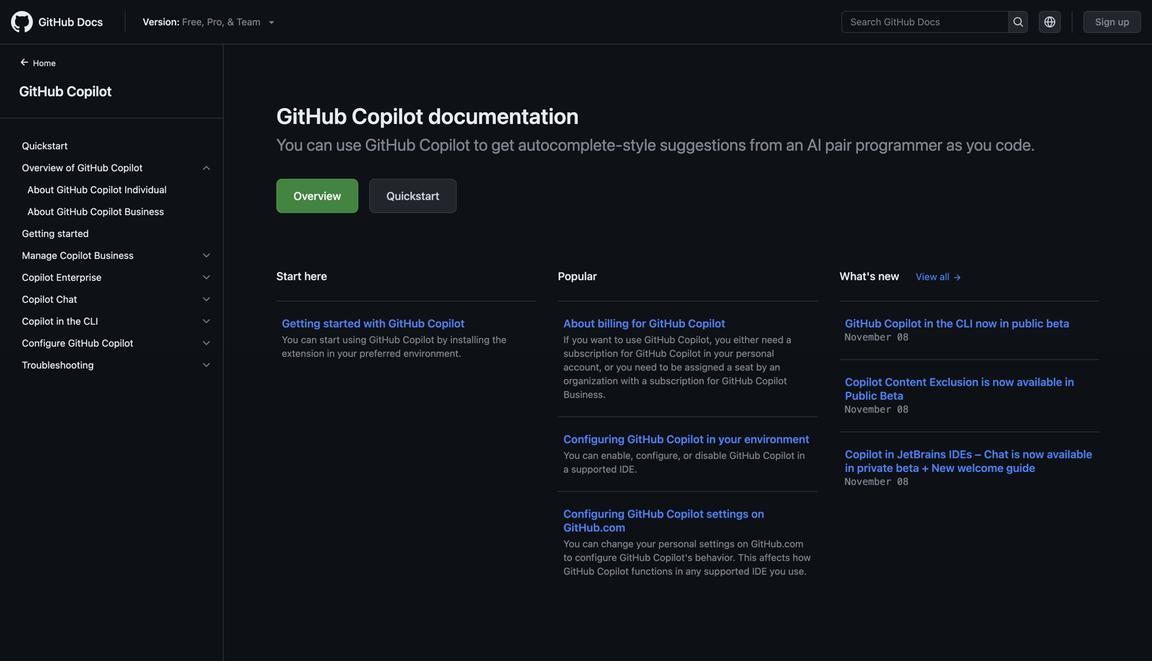 Task type: vqa. For each thing, say whether or not it's contained in the screenshot.
the configure at bottom
yes



Task type: locate. For each thing, give the bounding box(es) containing it.
can inside getting started with github copilot you can start using github copilot by installing the extension in your preferred environment.
[[301, 334, 317, 346]]

all
[[940, 271, 950, 283]]

for down assigned
[[707, 376, 719, 387]]

a left seat
[[727, 362, 732, 373]]

overview of github copilot
[[22, 162, 143, 174]]

1 horizontal spatial chat
[[984, 448, 1009, 461]]

beta inside github copilot in the cli now in public beta november 08
[[1046, 317, 1070, 330]]

copilot inside copilot in jetbrains ides – chat is now available in private beta + new welcome guide november 08
[[845, 448, 882, 461]]

ide
[[752, 566, 767, 577]]

behavior.
[[695, 552, 736, 564]]

guide
[[1006, 462, 1035, 475]]

0 vertical spatial november 08 element
[[845, 332, 909, 343]]

in inside configuring github copilot settings on github.com you can change your personal settings on github.com to configure github copilot's behavior. this affects how github copilot functions in any supported ide you use.
[[675, 566, 683, 577]]

select language: current language is english image
[[1045, 16, 1056, 27]]

1 vertical spatial with
[[621, 376, 639, 387]]

november 08 element down "beta"
[[845, 404, 909, 416]]

copilot inside about github copilot business link
[[90, 206, 122, 217]]

1 overview of github copilot element from the top
[[11, 157, 223, 223]]

08 up content
[[897, 332, 909, 343]]

copilot inside copilot in the cli dropdown button
[[22, 316, 54, 327]]

1 horizontal spatial beta
[[1046, 317, 1070, 330]]

configuring up "change"
[[564, 508, 625, 521]]

or inside the about billing for github copilot if you want to use github copilot, you either need a subscription for github copilot in your personal account, or you need to be assigned a seat by an organization  with a subscription for github copilot business.
[[605, 362, 614, 373]]

1 horizontal spatial cli
[[956, 317, 973, 330]]

quickstart inside github copilot element
[[22, 140, 68, 152]]

about github copilot individual link
[[16, 179, 217, 201]]

1 vertical spatial about
[[27, 206, 54, 217]]

manage copilot business button
[[16, 245, 217, 267]]

documentation
[[428, 103, 579, 129]]

november 08 element for content
[[845, 404, 909, 416]]

subscription down be
[[650, 376, 704, 387]]

2 sc 9kayk9 0 image from the top
[[201, 272, 212, 283]]

now inside "copilot content exclusion is now available in public beta november 08"
[[993, 376, 1014, 389]]

can left enable, at the right of page
[[583, 450, 599, 462]]

your inside configuring github copilot settings on github.com you can change your personal settings on github.com to configure github copilot's behavior. this affects how github copilot functions in any supported ide you use.
[[636, 539, 656, 550]]

github copilot in the cli now in public beta november 08
[[845, 317, 1070, 343]]

the
[[67, 316, 81, 327], [936, 317, 953, 330], [492, 334, 507, 346]]

started for getting started with github copilot you can start using github copilot by installing the extension in your preferred environment.
[[323, 317, 361, 330]]

if
[[564, 334, 569, 346]]

0 horizontal spatial started
[[57, 228, 89, 239]]

1 vertical spatial need
[[635, 362, 657, 373]]

0 horizontal spatial use
[[336, 135, 362, 154]]

chat down "copilot enterprise"
[[56, 294, 77, 305]]

1 vertical spatial beta
[[896, 462, 919, 475]]

copilot enterprise
[[22, 272, 102, 283]]

configuring inside configuring github copilot settings on github.com you can change your personal settings on github.com to configure github copilot's behavior. this affects how github copilot functions in any supported ide you use.
[[564, 508, 625, 521]]

for down billing
[[621, 348, 633, 359]]

with right organization
[[621, 376, 639, 387]]

is right exclusion
[[981, 376, 990, 389]]

0 vertical spatial quickstart
[[22, 140, 68, 152]]

0 horizontal spatial github.com
[[564, 522, 625, 535]]

2 vertical spatial for
[[707, 376, 719, 387]]

getting started link
[[16, 223, 217, 245]]

0 horizontal spatial or
[[605, 362, 614, 373]]

1 vertical spatial by
[[756, 362, 767, 373]]

&
[[227, 16, 234, 27]]

sc 9kayk9 0 image
[[201, 163, 212, 174], [201, 294, 212, 305], [201, 338, 212, 349]]

account,
[[564, 362, 602, 373]]

use.
[[788, 566, 807, 577]]

november inside copilot in jetbrains ides – chat is now available in private beta + new welcome guide november 08
[[845, 477, 891, 488]]

to down billing
[[614, 334, 623, 346]]

2 november from the top
[[845, 404, 891, 416]]

0 vertical spatial need
[[762, 334, 784, 346]]

personal down either
[[736, 348, 774, 359]]

1 vertical spatial subscription
[[650, 376, 704, 387]]

0 vertical spatial chat
[[56, 294, 77, 305]]

to left configure
[[564, 552, 572, 564]]

2 sc 9kayk9 0 image from the top
[[201, 294, 212, 305]]

getting for getting started
[[22, 228, 55, 239]]

use down billing
[[626, 334, 642, 346]]

sc 9kayk9 0 image
[[201, 250, 212, 261], [201, 272, 212, 283], [201, 316, 212, 327], [201, 360, 212, 371]]

environment
[[744, 433, 810, 446]]

overview
[[22, 162, 63, 174], [294, 190, 341, 203]]

3 november 08 element from the top
[[845, 477, 909, 488]]

0 vertical spatial or
[[605, 362, 614, 373]]

0 horizontal spatial is
[[981, 376, 990, 389]]

public
[[1012, 317, 1044, 330]]

on
[[751, 508, 764, 521], [737, 539, 748, 550]]

for right billing
[[632, 317, 646, 330]]

sc 9kayk9 0 image inside copilot in the cli dropdown button
[[201, 316, 212, 327]]

copilot chat
[[22, 294, 77, 305]]

any
[[686, 566, 701, 577]]

0 vertical spatial 08
[[897, 332, 909, 343]]

0 vertical spatial an
[[786, 135, 804, 154]]

cli down view all link
[[956, 317, 973, 330]]

2 vertical spatial november 08 element
[[845, 477, 909, 488]]

3 november from the top
[[845, 477, 891, 488]]

0 vertical spatial configuring
[[564, 433, 625, 446]]

getting
[[22, 228, 55, 239], [282, 317, 320, 330]]

assigned
[[685, 362, 724, 373]]

november 08 element
[[845, 332, 909, 343], [845, 404, 909, 416], [845, 477, 909, 488]]

your up disable
[[719, 433, 742, 446]]

need right either
[[762, 334, 784, 346]]

the down all
[[936, 317, 953, 330]]

your inside configuring github copilot in your environment you can enable, configure, or disable github copilot in a supported ide.
[[719, 433, 742, 446]]

2 vertical spatial now
[[1023, 448, 1044, 461]]

getting inside getting started with github copilot you can start using github copilot by installing the extension in your preferred environment.
[[282, 317, 320, 330]]

to left get
[[474, 135, 488, 154]]

copilot in the cli
[[22, 316, 98, 327]]

disable
[[695, 450, 727, 462]]

you right as
[[966, 135, 992, 154]]

popular
[[558, 270, 597, 283]]

beta left +
[[896, 462, 919, 475]]

copilot inside about github copilot individual link
[[90, 184, 122, 195]]

2 horizontal spatial the
[[936, 317, 953, 330]]

0 horizontal spatial chat
[[56, 294, 77, 305]]

a inside configuring github copilot in your environment you can enable, configure, or disable github copilot in a supported ide.
[[564, 464, 569, 475]]

is up guide
[[1011, 448, 1020, 461]]

seat
[[735, 362, 754, 373]]

getting up extension
[[282, 317, 320, 330]]

1 horizontal spatial the
[[492, 334, 507, 346]]

supported down enable, at the right of page
[[571, 464, 617, 475]]

you left enable, at the right of page
[[564, 450, 580, 462]]

github copilot element
[[0, 56, 224, 660]]

you up configure
[[564, 539, 580, 550]]

now left public
[[976, 317, 997, 330]]

subscription up account,
[[564, 348, 618, 359]]

about inside the about billing for github copilot if you want to use github copilot, you either need a subscription for github copilot in your personal account, or you need to be assigned a seat by an organization  with a subscription for github copilot business.
[[564, 317, 595, 330]]

you
[[966, 135, 992, 154], [572, 334, 588, 346], [715, 334, 731, 346], [616, 362, 632, 373], [770, 566, 786, 577]]

08 down jetbrains
[[897, 477, 909, 488]]

1 vertical spatial settings
[[699, 539, 735, 550]]

started
[[57, 228, 89, 239], [323, 317, 361, 330]]

view all
[[916, 271, 950, 283]]

1 vertical spatial business
[[94, 250, 134, 261]]

your inside the about billing for github copilot if you want to use github copilot, you either need a subscription for github copilot in your personal account, or you need to be assigned a seat by an organization  with a subscription for github copilot business.
[[714, 348, 734, 359]]

beta right public
[[1046, 317, 1070, 330]]

github docs
[[38, 15, 103, 28]]

1 november 08 element from the top
[[845, 332, 909, 343]]

1 08 from the top
[[897, 332, 909, 343]]

want
[[591, 334, 612, 346]]

sc 9kayk9 0 image inside configure github copilot dropdown button
[[201, 338, 212, 349]]

0 vertical spatial github.com
[[564, 522, 625, 535]]

None search field
[[842, 11, 1028, 33]]

1 horizontal spatial overview
[[294, 190, 341, 203]]

2 vertical spatial about
[[564, 317, 595, 330]]

an right seat
[[770, 362, 780, 373]]

the inside dropdown button
[[67, 316, 81, 327]]

supported down behavior.
[[704, 566, 750, 577]]

started up manage copilot business
[[57, 228, 89, 239]]

overview of github copilot element
[[11, 157, 223, 223], [11, 179, 223, 223]]

copilot inside manage copilot business 'dropdown button'
[[60, 250, 92, 261]]

1 vertical spatial started
[[323, 317, 361, 330]]

sc 9kayk9 0 image inside troubleshooting dropdown button
[[201, 360, 212, 371]]

sc 9kayk9 0 image for troubleshooting
[[201, 360, 212, 371]]

home
[[33, 58, 56, 68]]

1 vertical spatial supported
[[704, 566, 750, 577]]

1 horizontal spatial is
[[1011, 448, 1020, 461]]

1 vertical spatial use
[[626, 334, 642, 346]]

you up organization
[[616, 362, 632, 373]]

1 horizontal spatial on
[[751, 508, 764, 521]]

your down the using on the left of page
[[337, 348, 357, 359]]

08 for copilot
[[897, 332, 909, 343]]

what's
[[840, 270, 876, 283]]

to
[[474, 135, 488, 154], [614, 334, 623, 346], [660, 362, 668, 373], [564, 552, 572, 564]]

started up "start"
[[323, 317, 361, 330]]

0 vertical spatial sc 9kayk9 0 image
[[201, 163, 212, 174]]

1 horizontal spatial use
[[626, 334, 642, 346]]

view all link
[[916, 270, 962, 284]]

Search GitHub Docs search field
[[842, 12, 1008, 32]]

0 vertical spatial getting
[[22, 228, 55, 239]]

overview of github copilot element containing overview of github copilot
[[11, 157, 223, 223]]

a left 'ide.'
[[564, 464, 569, 475]]

1 horizontal spatial github.com
[[751, 539, 804, 550]]

configuring inside configuring github copilot in your environment you can enable, configure, or disable github copilot in a supported ide.
[[564, 433, 625, 446]]

0 horizontal spatial overview
[[22, 162, 63, 174]]

use up overview link
[[336, 135, 362, 154]]

0 vertical spatial available
[[1017, 376, 1062, 389]]

configure,
[[636, 450, 681, 462]]

0 horizontal spatial getting
[[22, 228, 55, 239]]

1 vertical spatial sc 9kayk9 0 image
[[201, 294, 212, 305]]

you inside getting started with github copilot you can start using github copilot by installing the extension in your preferred environment.
[[282, 334, 298, 346]]

in
[[56, 316, 64, 327], [924, 317, 934, 330], [1000, 317, 1009, 330], [327, 348, 335, 359], [704, 348, 711, 359], [1065, 376, 1074, 389], [707, 433, 716, 446], [885, 448, 894, 461], [797, 450, 805, 462], [845, 462, 854, 475], [675, 566, 683, 577]]

0 horizontal spatial need
[[635, 362, 657, 373]]

now up guide
[[1023, 448, 1044, 461]]

cli inside github copilot in the cli now in public beta november 08
[[956, 317, 973, 330]]

getting up manage
[[22, 228, 55, 239]]

november inside "copilot content exclusion is now available in public beta november 08"
[[845, 404, 891, 416]]

0 horizontal spatial with
[[363, 317, 386, 330]]

troubleshooting button
[[16, 355, 217, 377]]

3 08 from the top
[[897, 477, 909, 488]]

sc 9kayk9 0 image for copilot enterprise
[[201, 272, 212, 283]]

0 vertical spatial by
[[437, 334, 448, 346]]

0 horizontal spatial supported
[[571, 464, 617, 475]]

configuring
[[564, 433, 625, 446], [564, 508, 625, 521]]

1 horizontal spatial supported
[[704, 566, 750, 577]]

0 vertical spatial use
[[336, 135, 362, 154]]

0 horizontal spatial on
[[737, 539, 748, 550]]

0 horizontal spatial an
[[770, 362, 780, 373]]

about github copilot business
[[27, 206, 164, 217]]

2 vertical spatial november
[[845, 477, 891, 488]]

with up the using on the left of page
[[363, 317, 386, 330]]

08 inside "copilot content exclusion is now available in public beta november 08"
[[897, 404, 909, 416]]

can inside configuring github copilot in your environment you can enable, configure, or disable github copilot in a supported ide.
[[583, 450, 599, 462]]

0 vertical spatial beta
[[1046, 317, 1070, 330]]

overview link
[[276, 179, 358, 213]]

0 vertical spatial with
[[363, 317, 386, 330]]

can up configure
[[583, 539, 599, 550]]

can
[[307, 135, 332, 154], [301, 334, 317, 346], [583, 450, 599, 462], [583, 539, 599, 550]]

1 sc 9kayk9 0 image from the top
[[201, 250, 212, 261]]

quickstart
[[22, 140, 68, 152], [386, 190, 440, 203]]

organization
[[564, 376, 618, 387]]

1 vertical spatial 08
[[897, 404, 909, 416]]

you down the affects
[[770, 566, 786, 577]]

copilot,
[[678, 334, 712, 346]]

your up assigned
[[714, 348, 734, 359]]

github.com up the affects
[[751, 539, 804, 550]]

you up extension
[[282, 334, 298, 346]]

1 vertical spatial quickstart link
[[369, 179, 457, 213]]

need left be
[[635, 362, 657, 373]]

sc 9kayk9 0 image inside manage copilot business 'dropdown button'
[[201, 250, 212, 261]]

business down getting started link at left top
[[94, 250, 134, 261]]

november 08 element down private
[[845, 477, 909, 488]]

2 configuring from the top
[[564, 508, 625, 521]]

1 vertical spatial chat
[[984, 448, 1009, 461]]

0 vertical spatial supported
[[571, 464, 617, 475]]

chat right –
[[984, 448, 1009, 461]]

business down individual
[[125, 206, 164, 217]]

programmer
[[856, 135, 943, 154]]

1 vertical spatial getting
[[282, 317, 320, 330]]

0 vertical spatial about
[[27, 184, 54, 195]]

november 08 element up content
[[845, 332, 909, 343]]

started inside getting started with github copilot you can start using github copilot by installing the extension in your preferred environment.
[[323, 317, 361, 330]]

1 vertical spatial personal
[[659, 539, 697, 550]]

2 november 08 element from the top
[[845, 404, 909, 416]]

getting started
[[22, 228, 89, 239]]

or
[[605, 362, 614, 373], [683, 450, 693, 462]]

you right if
[[572, 334, 588, 346]]

1 vertical spatial november
[[845, 404, 891, 416]]

copilot inside github copilot in the cli now in public beta november 08
[[884, 317, 922, 330]]

your up functions
[[636, 539, 656, 550]]

configuring github copilot settings on github.com you can change your personal settings on github.com to configure github copilot's behavior. this affects how github copilot functions in any supported ide you use.
[[564, 508, 811, 577]]

1 vertical spatial github.com
[[751, 539, 804, 550]]

1 horizontal spatial an
[[786, 135, 804, 154]]

0 horizontal spatial the
[[67, 316, 81, 327]]

0 horizontal spatial subscription
[[564, 348, 618, 359]]

business
[[125, 206, 164, 217], [94, 250, 134, 261]]

1 horizontal spatial with
[[621, 376, 639, 387]]

0 vertical spatial is
[[981, 376, 990, 389]]

3 sc 9kayk9 0 image from the top
[[201, 338, 212, 349]]

github
[[38, 15, 74, 28], [19, 83, 64, 99], [276, 103, 347, 129], [365, 135, 416, 154], [77, 162, 108, 174], [57, 184, 88, 195], [57, 206, 88, 217], [388, 317, 425, 330], [649, 317, 686, 330], [845, 317, 882, 330], [369, 334, 400, 346], [644, 334, 675, 346], [68, 338, 99, 349], [636, 348, 667, 359], [722, 376, 753, 387], [627, 433, 664, 446], [729, 450, 760, 462], [627, 508, 664, 521], [620, 552, 651, 564], [564, 566, 595, 577]]

0 vertical spatial business
[[125, 206, 164, 217]]

github.com up "change"
[[564, 522, 625, 535]]

now right exclusion
[[993, 376, 1014, 389]]

you up overview link
[[276, 135, 303, 154]]

here
[[304, 270, 327, 283]]

as
[[946, 135, 963, 154]]

or up organization
[[605, 362, 614, 373]]

1 horizontal spatial getting
[[282, 317, 320, 330]]

0 vertical spatial started
[[57, 228, 89, 239]]

1 horizontal spatial personal
[[736, 348, 774, 359]]

0 horizontal spatial cli
[[83, 316, 98, 327]]

settings
[[707, 508, 749, 521], [699, 539, 735, 550]]

november down private
[[845, 477, 891, 488]]

copilot inside copilot chat dropdown button
[[22, 294, 54, 305]]

the inside getting started with github copilot you can start using github copilot by installing the extension in your preferred environment.
[[492, 334, 507, 346]]

overview of github copilot element containing about github copilot individual
[[11, 179, 223, 223]]

0 vertical spatial overview
[[22, 162, 63, 174]]

0 horizontal spatial by
[[437, 334, 448, 346]]

1 vertical spatial november 08 element
[[845, 404, 909, 416]]

you inside configuring github copilot in your environment you can enable, configure, or disable github copilot in a supported ide.
[[564, 450, 580, 462]]

by
[[437, 334, 448, 346], [756, 362, 767, 373]]

can inside "github copilot documentation you can use github copilot to get autocomplete-style suggestions from an ai pair programmer as you code."
[[307, 135, 332, 154]]

started inside getting started link
[[57, 228, 89, 239]]

subscription
[[564, 348, 618, 359], [650, 376, 704, 387]]

copilot content exclusion is now available in public beta november 08
[[845, 376, 1074, 416]]

getting inside github copilot element
[[22, 228, 55, 239]]

copilot
[[67, 83, 112, 99], [352, 103, 424, 129], [419, 135, 470, 154], [111, 162, 143, 174], [90, 184, 122, 195], [90, 206, 122, 217], [60, 250, 92, 261], [22, 272, 54, 283], [22, 294, 54, 305], [22, 316, 54, 327], [428, 317, 465, 330], [688, 317, 725, 330], [884, 317, 922, 330], [403, 334, 434, 346], [102, 338, 133, 349], [669, 348, 701, 359], [756, 376, 787, 387], [845, 376, 882, 389], [667, 433, 704, 446], [845, 448, 882, 461], [763, 450, 795, 462], [667, 508, 704, 521], [597, 566, 629, 577]]

1 vertical spatial now
[[993, 376, 1014, 389]]

1 vertical spatial an
[[770, 362, 780, 373]]

can up overview link
[[307, 135, 332, 154]]

or left disable
[[683, 450, 693, 462]]

you left either
[[715, 334, 731, 346]]

configure
[[575, 552, 617, 564]]

2 08 from the top
[[897, 404, 909, 416]]

new
[[932, 462, 955, 475]]

supported
[[571, 464, 617, 475], [704, 566, 750, 577]]

1 horizontal spatial or
[[683, 450, 693, 462]]

with inside the about billing for github copilot if you want to use github copilot, you either need a subscription for github copilot in your personal account, or you need to be assigned a seat by an organization  with a subscription for github copilot business.
[[621, 376, 639, 387]]

copilot inside "copilot content exclusion is now available in public beta november 08"
[[845, 376, 882, 389]]

sc 9kayk9 0 image inside copilot enterprise dropdown button
[[201, 272, 212, 283]]

personal inside the about billing for github copilot if you want to use github copilot, you either need a subscription for github copilot in your personal account, or you need to be assigned a seat by an organization  with a subscription for github copilot business.
[[736, 348, 774, 359]]

1 horizontal spatial need
[[762, 334, 784, 346]]

manage
[[22, 250, 57, 261]]

by right seat
[[756, 362, 767, 373]]

extension
[[282, 348, 324, 359]]

2 overview of github copilot element from the top
[[11, 179, 223, 223]]

installing
[[450, 334, 490, 346]]

0 vertical spatial subscription
[[564, 348, 618, 359]]

the up "configure github copilot"
[[67, 316, 81, 327]]

0 horizontal spatial personal
[[659, 539, 697, 550]]

–
[[975, 448, 981, 461]]

available
[[1017, 376, 1062, 389], [1047, 448, 1093, 461]]

08 down "beta"
[[897, 404, 909, 416]]

configuring up enable, at the right of page
[[564, 433, 625, 446]]

by up 'environment.'
[[437, 334, 448, 346]]

the right installing
[[492, 334, 507, 346]]

triangle down image
[[266, 16, 277, 27]]

to inside "github copilot documentation you can use github copilot to get autocomplete-style suggestions from an ai pair programmer as you code."
[[474, 135, 488, 154]]

in inside "copilot content exclusion is now available in public beta november 08"
[[1065, 376, 1074, 389]]

what's new
[[840, 270, 899, 283]]

1 configuring from the top
[[564, 433, 625, 446]]

4 sc 9kayk9 0 image from the top
[[201, 360, 212, 371]]

personal up copilot's
[[659, 539, 697, 550]]

an left ai
[[786, 135, 804, 154]]

1 horizontal spatial started
[[323, 317, 361, 330]]

08 inside github copilot in the cli now in public beta november 08
[[897, 332, 909, 343]]

november down public
[[845, 404, 891, 416]]

1 sc 9kayk9 0 image from the top
[[201, 163, 212, 174]]

1 vertical spatial or
[[683, 450, 693, 462]]

is inside "copilot content exclusion is now available in public beta november 08"
[[981, 376, 990, 389]]

1 vertical spatial configuring
[[564, 508, 625, 521]]

1 horizontal spatial quickstart link
[[369, 179, 457, 213]]

cli up "configure github copilot"
[[83, 316, 98, 327]]

need
[[762, 334, 784, 346], [635, 362, 657, 373]]

business inside 'dropdown button'
[[94, 250, 134, 261]]

november inside github copilot in the cli now in public beta november 08
[[845, 332, 891, 343]]

configuring for configuring github copilot in your environment
[[564, 433, 625, 446]]

sc 9kayk9 0 image inside overview of github copilot dropdown button
[[201, 163, 212, 174]]

is inside copilot in jetbrains ides – chat is now available in private beta + new welcome guide november 08
[[1011, 448, 1020, 461]]

3 sc 9kayk9 0 image from the top
[[201, 316, 212, 327]]

1 vertical spatial available
[[1047, 448, 1093, 461]]

new
[[878, 270, 899, 283]]

by inside the about billing for github copilot if you want to use github copilot, you either need a subscription for github copilot in your personal account, or you need to be assigned a seat by an organization  with a subscription for github copilot business.
[[756, 362, 767, 373]]

november 08 element for in
[[845, 477, 909, 488]]

0 vertical spatial on
[[751, 508, 764, 521]]

1 november from the top
[[845, 332, 891, 343]]

overview inside dropdown button
[[22, 162, 63, 174]]

november up content
[[845, 332, 891, 343]]

0 horizontal spatial quickstart link
[[16, 135, 217, 157]]

to inside configuring github copilot settings on github.com you can change your personal settings on github.com to configure github copilot's behavior. this affects how github copilot functions in any supported ide you use.
[[564, 552, 572, 564]]

quickstart link
[[16, 135, 217, 157], [369, 179, 457, 213]]

overview for overview of github copilot
[[22, 162, 63, 174]]

0 horizontal spatial beta
[[896, 462, 919, 475]]

can up extension
[[301, 334, 317, 346]]



Task type: describe. For each thing, give the bounding box(es) containing it.
start
[[276, 270, 302, 283]]

github copilot link
[[16, 81, 206, 102]]

an inside the about billing for github copilot if you want to use github copilot, you either need a subscription for github copilot in your personal account, or you need to be assigned a seat by an organization  with a subscription for github copilot business.
[[770, 362, 780, 373]]

about for individual
[[27, 184, 54, 195]]

by inside getting started with github copilot you can start using github copilot by installing the extension in your preferred environment.
[[437, 334, 448, 346]]

overview of github copilot button
[[16, 157, 217, 179]]

free,
[[182, 16, 204, 27]]

sc 9kayk9 0 image for copilot in the cli
[[201, 316, 212, 327]]

copilot enterprise button
[[16, 267, 217, 289]]

a right either
[[786, 334, 792, 346]]

github inside github copilot in the cli now in public beta november 08
[[845, 317, 882, 330]]

in inside dropdown button
[[56, 316, 64, 327]]

in inside getting started with github copilot you can start using github copilot by installing the extension in your preferred environment.
[[327, 348, 335, 359]]

0 vertical spatial quickstart link
[[16, 135, 217, 157]]

about github copilot business link
[[16, 201, 217, 223]]

team
[[237, 16, 260, 27]]

beta inside copilot in jetbrains ides – chat is now available in private beta + new welcome guide november 08
[[896, 462, 919, 475]]

docs
[[77, 15, 103, 28]]

business inside the "overview of github copilot" element
[[125, 206, 164, 217]]

getting started with github copilot you can start using github copilot by installing the extension in your preferred environment.
[[282, 317, 507, 359]]

supported inside configuring github copilot in your environment you can enable, configure, or disable github copilot in a supported ide.
[[571, 464, 617, 475]]

github docs link
[[11, 11, 114, 33]]

1 vertical spatial on
[[737, 539, 748, 550]]

affects
[[759, 552, 790, 564]]

copilot's
[[653, 552, 693, 564]]

personal inside configuring github copilot settings on github.com you can change your personal settings on github.com to configure github copilot's behavior. this affects how github copilot functions in any supported ide you use.
[[659, 539, 697, 550]]

or inside configuring github copilot in your environment you can enable, configure, or disable github copilot in a supported ide.
[[683, 450, 693, 462]]

you inside configuring github copilot settings on github.com you can change your personal settings on github.com to configure github copilot's behavior. this affects how github copilot functions in any supported ide you use.
[[770, 566, 786, 577]]

started for getting started
[[57, 228, 89, 239]]

pro,
[[207, 16, 225, 27]]

individual
[[125, 184, 167, 195]]

preferred
[[360, 348, 401, 359]]

sc 9kayk9 0 image for copilot
[[201, 338, 212, 349]]

sc 9kayk9 0 image for github
[[201, 163, 212, 174]]

welcome
[[957, 462, 1004, 475]]

manage copilot business
[[22, 250, 134, 261]]

ai
[[807, 135, 822, 154]]

of
[[66, 162, 75, 174]]

about billing for github copilot if you want to use github copilot, you either need a subscription for github copilot in your personal account, or you need to be assigned a seat by an organization  with a subscription for github copilot business.
[[564, 317, 792, 401]]

november for github
[[845, 332, 891, 343]]

you inside "github copilot documentation you can use github copilot to get autocomplete-style suggestions from an ai pair programmer as you code."
[[276, 135, 303, 154]]

about github copilot individual
[[27, 184, 167, 195]]

1 vertical spatial for
[[621, 348, 633, 359]]

up
[[1118, 16, 1130, 27]]

use inside "github copilot documentation you can use github copilot to get autocomplete-style suggestions from an ai pair programmer as you code."
[[336, 135, 362, 154]]

chat inside dropdown button
[[56, 294, 77, 305]]

billing
[[598, 317, 629, 330]]

in inside the about billing for github copilot if you want to use github copilot, you either need a subscription for github copilot in your personal account, or you need to be assigned a seat by an organization  with a subscription for github copilot business.
[[704, 348, 711, 359]]

from
[[750, 135, 783, 154]]

beta
[[880, 390, 904, 403]]

either
[[734, 334, 759, 346]]

copilot in jetbrains ides – chat is now available in private beta + new welcome guide november 08
[[845, 448, 1093, 488]]

style
[[623, 135, 656, 154]]

copilot inside overview of github copilot dropdown button
[[111, 162, 143, 174]]

an inside "github copilot documentation you can use github copilot to get autocomplete-style suggestions from an ai pair programmer as you code."
[[786, 135, 804, 154]]

about for business
[[27, 206, 54, 217]]

change
[[601, 539, 634, 550]]

configuring for configuring github copilot settings on github.com
[[564, 508, 625, 521]]

start
[[320, 334, 340, 346]]

copilot inside configure github copilot dropdown button
[[102, 338, 133, 349]]

code.
[[996, 135, 1035, 154]]

1 vertical spatial quickstart
[[386, 190, 440, 203]]

be
[[671, 362, 682, 373]]

configuring github copilot in your environment you can enable, configure, or disable github copilot in a supported ide.
[[564, 433, 810, 475]]

you inside "github copilot documentation you can use github copilot to get autocomplete-style suggestions from an ai pair programmer as you code."
[[966, 135, 992, 154]]

home link
[[14, 57, 78, 71]]

content
[[885, 376, 927, 389]]

a right organization
[[642, 376, 647, 387]]

+
[[922, 462, 929, 475]]

copilot inside github copilot link
[[67, 83, 112, 99]]

november for copilot
[[845, 404, 891, 416]]

you inside configuring github copilot settings on github.com you can change your personal settings on github.com to configure github copilot's behavior. this affects how github copilot functions in any supported ide you use.
[[564, 539, 580, 550]]

0 vertical spatial settings
[[707, 508, 749, 521]]

pair
[[825, 135, 852, 154]]

configure github copilot
[[22, 338, 133, 349]]

copilot chat button
[[16, 289, 217, 311]]

functions
[[631, 566, 673, 577]]

0 vertical spatial for
[[632, 317, 646, 330]]

this
[[738, 552, 757, 564]]

autocomplete-
[[518, 135, 623, 154]]

business.
[[564, 389, 606, 401]]

available inside "copilot content exclusion is now available in public beta november 08"
[[1017, 376, 1062, 389]]

sc 9kayk9 0 image inside copilot chat dropdown button
[[201, 294, 212, 305]]

supported inside configuring github copilot settings on github.com you can change your personal settings on github.com to configure github copilot's behavior. this affects how github copilot functions in any supported ide you use.
[[704, 566, 750, 577]]

08 for content
[[897, 404, 909, 416]]

get
[[491, 135, 515, 154]]

use inside the about billing for github copilot if you want to use github copilot, you either need a subscription for github copilot in your personal account, or you need to be assigned a seat by an organization  with a subscription for github copilot business.
[[626, 334, 642, 346]]

08 inside copilot in jetbrains ides – chat is now available in private beta + new welcome guide november 08
[[897, 477, 909, 488]]

copilot inside copilot enterprise dropdown button
[[22, 272, 54, 283]]

exclusion
[[930, 376, 979, 389]]

the inside github copilot in the cli now in public beta november 08
[[936, 317, 953, 330]]

november 08 element for copilot
[[845, 332, 909, 343]]

github copilot
[[19, 83, 112, 99]]

about for github
[[564, 317, 595, 330]]

version: free, pro, & team
[[143, 16, 260, 27]]

available inside copilot in jetbrains ides – chat is now available in private beta + new welcome guide november 08
[[1047, 448, 1093, 461]]

start here
[[276, 270, 327, 283]]

now inside github copilot in the cli now in public beta november 08
[[976, 317, 997, 330]]

can inside configuring github copilot settings on github.com you can change your personal settings on github.com to configure github copilot's behavior. this affects how github copilot functions in any supported ide you use.
[[583, 539, 599, 550]]

with inside getting started with github copilot you can start using github copilot by installing the extension in your preferred environment.
[[363, 317, 386, 330]]

enterprise
[[56, 272, 102, 283]]

github copilot documentation you can use github copilot to get autocomplete-style suggestions from an ai pair programmer as you code.
[[276, 103, 1035, 154]]

your inside getting started with github copilot you can start using github copilot by installing the extension in your preferred environment.
[[337, 348, 357, 359]]

1 horizontal spatial subscription
[[650, 376, 704, 387]]

sign up
[[1095, 16, 1130, 27]]

using
[[343, 334, 367, 346]]

sc 9kayk9 0 image for manage copilot business
[[201, 250, 212, 261]]

enable,
[[601, 450, 633, 462]]

sign up link
[[1084, 11, 1141, 33]]

troubleshooting
[[22, 360, 94, 371]]

configure
[[22, 338, 65, 349]]

copilot in the cli button
[[16, 311, 217, 333]]

ides
[[949, 448, 972, 461]]

configure github copilot button
[[16, 333, 217, 355]]

to left be
[[660, 362, 668, 373]]

how
[[793, 552, 811, 564]]

getting for getting started with github copilot you can start using github copilot by installing the extension in your preferred environment.
[[282, 317, 320, 330]]

cli inside dropdown button
[[83, 316, 98, 327]]

chat inside copilot in jetbrains ides – chat is now available in private beta + new welcome guide november 08
[[984, 448, 1009, 461]]

search image
[[1013, 16, 1024, 27]]

overview for overview
[[294, 190, 341, 203]]

jetbrains
[[897, 448, 946, 461]]

ide.
[[620, 464, 637, 475]]

version:
[[143, 16, 180, 27]]

private
[[857, 462, 893, 475]]

now inside copilot in jetbrains ides – chat is now available in private beta + new welcome guide november 08
[[1023, 448, 1044, 461]]



